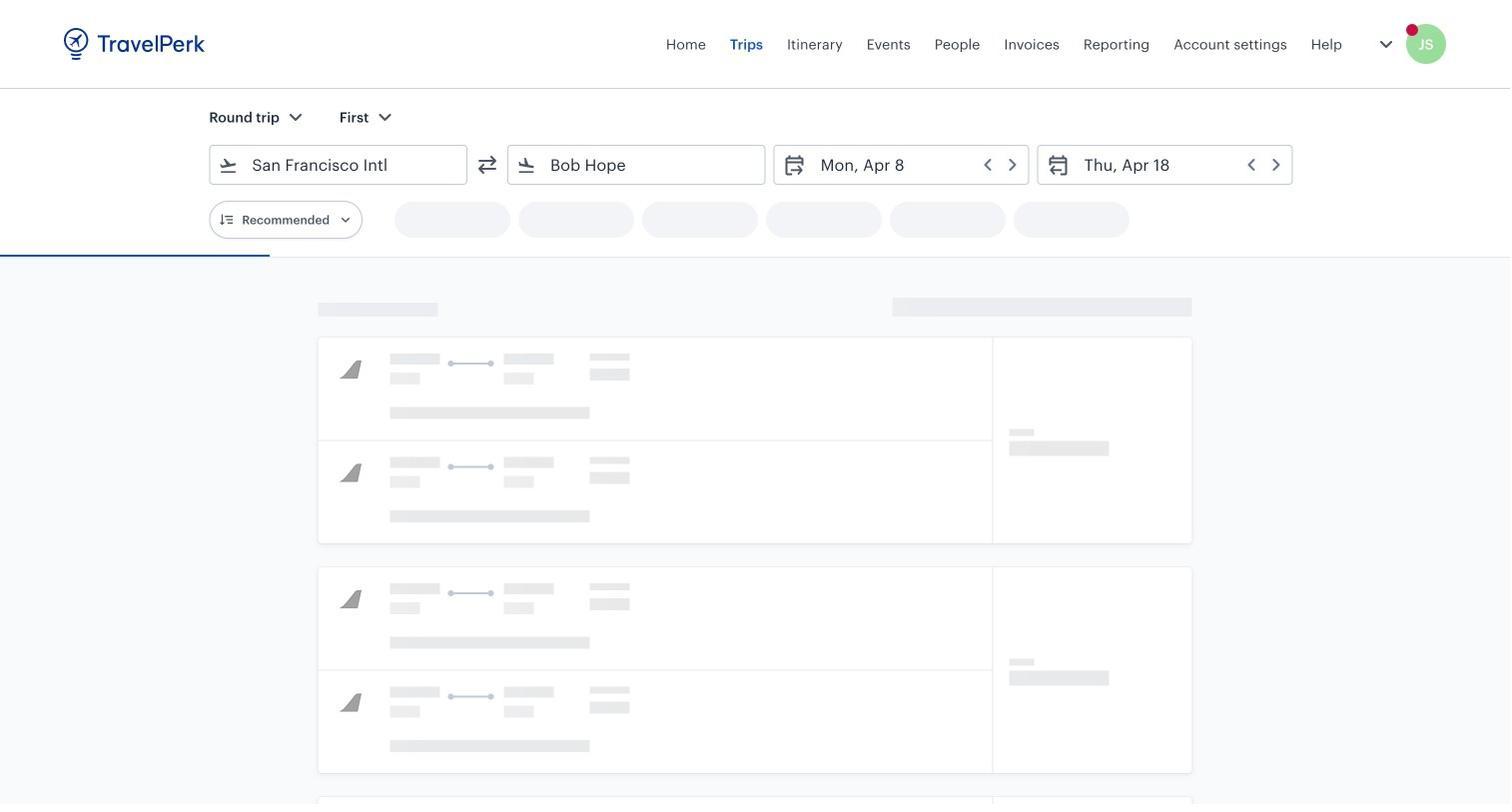 Task type: describe. For each thing, give the bounding box(es) containing it.
Return field
[[1070, 149, 1284, 181]]



Task type: vqa. For each thing, say whether or not it's contained in the screenshot.
'Return' text box
no



Task type: locate. For each thing, give the bounding box(es) containing it.
From search field
[[238, 149, 441, 181]]

To search field
[[536, 149, 739, 181]]

Depart field
[[807, 149, 1021, 181]]



